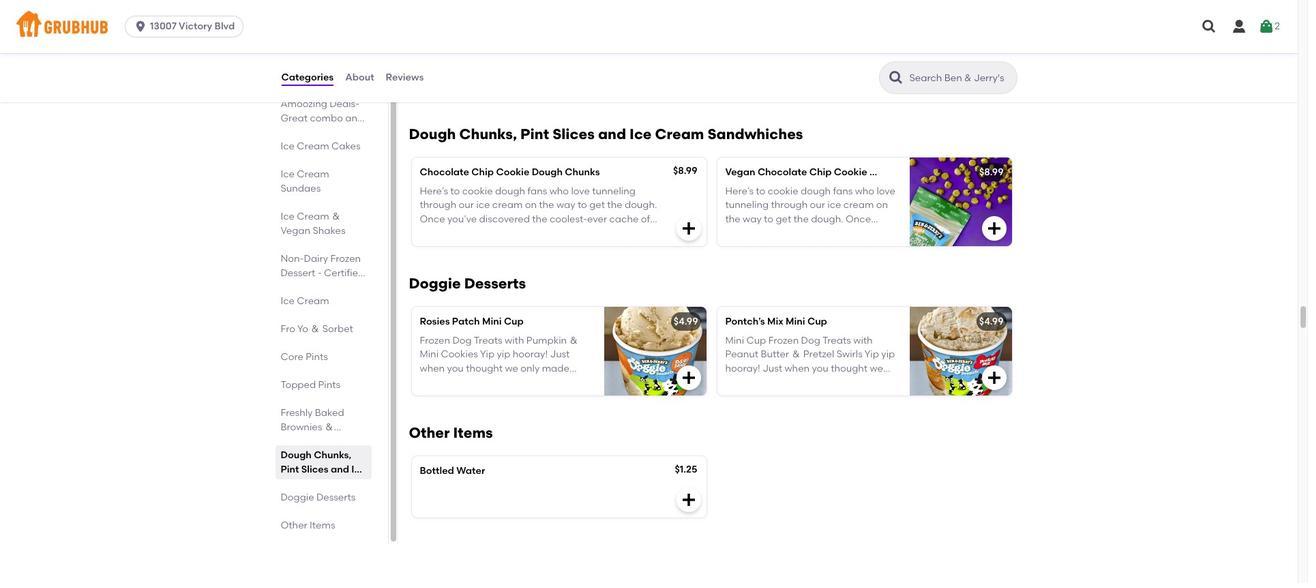 Task type: locate. For each thing, give the bounding box(es) containing it.
one
[[856, 71, 874, 83]]

slices inside freshly baked brownies ＆ jumbo cookies dough chunks, pint slices and ice cream sandwhiches
[[302, 464, 329, 475]]

freshly up brownies
[[281, 407, 313, 419]]

＆
[[332, 211, 341, 222], [311, 323, 320, 335], [325, 421, 334, 433]]

0 horizontal spatial chunks,
[[314, 449, 351, 461]]

vegan chocolate chip cookie dough chunks image
[[910, 157, 1012, 246]]

amoozing deals- great combo and package deals. come get em!!
[[281, 98, 364, 153]]

freshly inside freshly baked brownies ＆ jumbo cookies dough chunks, pint slices and ice cream sandwhiches
[[281, 407, 313, 419]]

cookie!
[[919, 71, 952, 83]]

great
[[281, 112, 308, 124]]

1 vertical spatial doggie desserts
[[281, 492, 356, 503]]

1 vertical spatial ＆
[[311, 323, 320, 335]]

cakes
[[332, 140, 361, 152]]

1 horizontal spatial other items
[[409, 424, 493, 441]]

1 horizontal spatial chip
[[810, 166, 832, 178]]

doggie desserts up patch
[[409, 275, 526, 292]]

chunks, up chocolate chip cookie dough chunks
[[460, 125, 517, 142]]

cup right patch
[[504, 316, 524, 327]]

0 vertical spatial pints
[[306, 351, 328, 363]]

pints right the 'core'
[[306, 351, 328, 363]]

about
[[345, 72, 374, 83]]

deals.
[[324, 127, 352, 138]]

1 vertical spatial vegan
[[281, 225, 311, 237]]

0 horizontal spatial chip
[[472, 166, 494, 178]]

rosies patch mini cup image
[[604, 307, 707, 396]]

combo
[[310, 112, 343, 124]]

0 horizontal spatial mini
[[482, 316, 502, 327]]

but
[[837, 44, 852, 55]]

1 horizontal spatial $4.99
[[980, 316, 1004, 327]]

cup inside freshly baked cookie with reese's peanut butter cup chunks in it.   mmm.....
[[420, 57, 440, 69]]

cookie.
[[876, 44, 910, 55]]

0 horizontal spatial $4.99
[[674, 316, 698, 327]]

ice inside ice cream ＆ vegan shakes
[[281, 211, 295, 222]]

sorbet
[[323, 323, 353, 335]]

cup
[[420, 57, 440, 69], [504, 316, 524, 327], [808, 316, 828, 327]]

non-dairy frozen dessert - certified vegan ice cream
[[281, 253, 365, 307]]

1 horizontal spatial chunks,
[[460, 125, 517, 142]]

1 chocolate from the left
[[420, 166, 469, 178]]

1 vertical spatial and
[[598, 125, 627, 142]]

doggie up 'rosies'
[[409, 275, 461, 292]]

chips,
[[726, 71, 753, 83]]

core
[[281, 351, 304, 363]]

1 chunks from the left
[[565, 166, 600, 178]]

mmm.....
[[498, 57, 537, 69]]

1 horizontal spatial items
[[454, 424, 493, 441]]

we've
[[912, 44, 940, 55]]

other items
[[409, 424, 493, 441], [281, 520, 335, 531]]

reviews
[[386, 72, 424, 83]]

svg image
[[1202, 18, 1218, 35], [134, 20, 147, 33], [986, 71, 1003, 87], [681, 220, 697, 237], [986, 370, 1003, 386], [681, 492, 697, 508]]

chunks, down cookies
[[314, 449, 351, 461]]

vegan inside non-dairy frozen dessert - certified vegan ice cream
[[281, 282, 311, 293]]

2 vertical spatial and
[[331, 464, 349, 475]]

0 horizontal spatial doggie
[[281, 492, 314, 503]]

2 $4.99 from the left
[[980, 316, 1004, 327]]

pint
[[521, 125, 549, 142], [281, 464, 299, 475]]

1 horizontal spatial freshly
[[420, 44, 452, 55]]

sandwhiches
[[708, 125, 804, 142], [281, 492, 343, 504]]

1 horizontal spatial desserts
[[465, 275, 526, 292]]

1 chip from the left
[[472, 166, 494, 178]]

non-
[[281, 253, 304, 265]]

deals-
[[330, 98, 360, 110]]

0 vertical spatial freshly
[[420, 44, 452, 55]]

desserts
[[465, 275, 526, 292], [317, 492, 356, 503]]

classic red velvet cake but as a cookie. we've added dark chocolate chunks, white chocolate chips, all mixed together for one amazing cookie! button
[[718, 15, 1012, 97]]

1 horizontal spatial other
[[409, 424, 450, 441]]

13007
[[150, 20, 177, 32]]

cream inside ice cream ＆ vegan shakes
[[297, 211, 329, 222]]

chocolate down we've
[[896, 57, 943, 69]]

0 horizontal spatial chunks
[[565, 166, 600, 178]]

chunks, inside freshly baked brownies ＆ jumbo cookies dough chunks, pint slices and ice cream sandwhiches
[[314, 449, 351, 461]]

1 horizontal spatial cup
[[504, 316, 524, 327]]

1 vertical spatial other items
[[281, 520, 335, 531]]

0 vertical spatial pint
[[521, 125, 549, 142]]

butter
[[613, 44, 641, 55]]

0 vertical spatial doggie desserts
[[409, 275, 526, 292]]

0 vertical spatial ＆
[[332, 211, 341, 222]]

1 horizontal spatial chunks
[[903, 166, 938, 178]]

2 chocolate from the left
[[896, 57, 943, 69]]

0 horizontal spatial items
[[310, 520, 335, 531]]

categories
[[282, 72, 334, 83]]

1 horizontal spatial slices
[[553, 125, 595, 142]]

0 vertical spatial items
[[454, 424, 493, 441]]

1 horizontal spatial cookie
[[835, 166, 868, 178]]

bottled
[[420, 465, 454, 477]]

0 vertical spatial other
[[409, 424, 450, 441]]

cup right mix
[[808, 316, 828, 327]]

1 mini from the left
[[482, 316, 502, 327]]

0 horizontal spatial cookie
[[496, 166, 530, 178]]

freshly inside freshly baked cookie with reese's peanut butter cup chunks in it.   mmm.....
[[420, 44, 452, 55]]

classic red velvet cake but as a cookie. we've added dark chocolate chunks, white chocolate chips, all mixed together for one amazing cookie!
[[726, 44, 952, 83]]

1 horizontal spatial doggie desserts
[[409, 275, 526, 292]]

0 vertical spatial desserts
[[465, 275, 526, 292]]

pints for core pints
[[306, 351, 328, 363]]

1 horizontal spatial sandwhiches
[[708, 125, 804, 142]]

2 vertical spatial vegan
[[281, 282, 311, 293]]

dark
[[759, 57, 780, 69]]

-
[[318, 267, 322, 279]]

2 vertical spatial ＆
[[325, 421, 334, 433]]

svg image
[[1232, 18, 1248, 35], [1259, 18, 1276, 35], [986, 220, 1003, 237], [681, 370, 697, 386]]

＆ right yo
[[311, 323, 320, 335]]

13007 victory blvd
[[150, 20, 235, 32]]

＆ for yo
[[311, 323, 320, 335]]

yo
[[298, 323, 308, 335]]

doggie down jumbo
[[281, 492, 314, 503]]

0 horizontal spatial sandwhiches
[[281, 492, 343, 504]]

velvet
[[782, 44, 810, 55]]

rosies
[[420, 316, 450, 327]]

chunks,
[[460, 125, 517, 142], [314, 449, 351, 461]]

sandwhiches down jumbo
[[281, 492, 343, 504]]

red
[[761, 44, 780, 55]]

for
[[841, 71, 854, 83]]

＆ inside ice cream ＆ vegan shakes
[[332, 211, 341, 222]]

1 vertical spatial desserts
[[317, 492, 356, 503]]

search icon image
[[888, 70, 905, 86]]

$4.99
[[674, 316, 698, 327], [980, 316, 1004, 327]]

＆ down baked
[[325, 421, 334, 433]]

cream inside 'ice cream sundaes'
[[297, 168, 329, 180]]

1 horizontal spatial pint
[[521, 125, 549, 142]]

0 horizontal spatial cup
[[420, 57, 440, 69]]

cup for pontch's mix mini cup
[[808, 316, 828, 327]]

chocolate
[[782, 57, 829, 69], [896, 57, 943, 69]]

freshly up chunks
[[420, 44, 452, 55]]

2 mini from the left
[[786, 316, 806, 327]]

mini right mix
[[786, 316, 806, 327]]

freshly for freshly baked brownies ＆ jumbo cookies dough chunks, pint slices and ice cream sandwhiches
[[281, 407, 313, 419]]

most
[[281, 70, 303, 82]]

main navigation navigation
[[0, 0, 1299, 53]]

baked
[[315, 407, 344, 419]]

chocolate down 'velvet'
[[782, 57, 829, 69]]

0 horizontal spatial slices
[[302, 464, 329, 475]]

pontch's mix mini cup
[[726, 316, 828, 327]]

dough
[[409, 125, 456, 142], [532, 166, 563, 178], [870, 166, 901, 178], [281, 449, 312, 461]]

cup left chunks
[[420, 57, 440, 69]]

cream
[[656, 125, 705, 142], [297, 140, 329, 152], [297, 168, 329, 180], [297, 211, 329, 222], [297, 295, 329, 307], [281, 478, 313, 490]]

1 $4.99 from the left
[[674, 316, 698, 327]]

2 chunks from the left
[[903, 166, 938, 178]]

items
[[454, 424, 493, 441], [310, 520, 335, 531]]

pint up chocolate chip cookie dough chunks
[[521, 125, 549, 142]]

1 vertical spatial chunks,
[[314, 449, 351, 461]]

pint down jumbo
[[281, 464, 299, 475]]

1 horizontal spatial chocolate
[[896, 57, 943, 69]]

and
[[345, 112, 364, 124], [598, 125, 627, 142], [331, 464, 349, 475]]

0 vertical spatial chunks,
[[460, 125, 517, 142]]

in
[[477, 57, 485, 69]]

pints up baked
[[318, 379, 341, 391]]

chip
[[472, 166, 494, 178], [810, 166, 832, 178]]

0 horizontal spatial $8.99
[[674, 165, 698, 177]]

1 vertical spatial pint
[[281, 464, 299, 475]]

and inside amoozing deals- great combo and package deals. come get em!!
[[345, 112, 364, 124]]

1 vertical spatial pints
[[318, 379, 341, 391]]

desserts up rosies patch mini cup
[[465, 275, 526, 292]]

come
[[281, 141, 309, 153]]

doggie desserts
[[409, 275, 526, 292], [281, 492, 356, 503]]

1 vertical spatial slices
[[302, 464, 329, 475]]

＆ up shakes
[[332, 211, 341, 222]]

1 vertical spatial freshly
[[281, 407, 313, 419]]

mini for mix
[[786, 316, 806, 327]]

0 horizontal spatial freshly
[[281, 407, 313, 419]]

ice inside freshly baked brownies ＆ jumbo cookies dough chunks, pint slices and ice cream sandwhiches
[[352, 464, 366, 475]]

0 horizontal spatial chocolate
[[782, 57, 829, 69]]

chocolate
[[420, 166, 469, 178], [758, 166, 808, 178]]

doggie desserts down cookies
[[281, 492, 356, 503]]

1 horizontal spatial mini
[[786, 316, 806, 327]]

0 horizontal spatial doggie desserts
[[281, 492, 356, 503]]

mini right patch
[[482, 316, 502, 327]]

0 horizontal spatial chocolate
[[420, 166, 469, 178]]

0 horizontal spatial pint
[[281, 464, 299, 475]]

popular
[[305, 70, 341, 82]]

1 vertical spatial sandwhiches
[[281, 492, 343, 504]]

about button
[[345, 53, 375, 102]]

$4.99 for pontch's mix mini cup
[[980, 316, 1004, 327]]

patch
[[452, 316, 480, 327]]

0 vertical spatial vegan
[[726, 166, 756, 178]]

2 horizontal spatial cup
[[808, 316, 828, 327]]

frozen
[[331, 253, 361, 265]]

svg image inside 13007 victory blvd button
[[134, 20, 147, 33]]

classic
[[726, 44, 759, 55]]

desserts down cookies
[[317, 492, 356, 503]]

pint inside freshly baked brownies ＆ jumbo cookies dough chunks, pint slices and ice cream sandwhiches
[[281, 464, 299, 475]]

0 horizontal spatial other
[[281, 520, 308, 531]]

sandwhiches down all
[[708, 125, 804, 142]]

0 vertical spatial doggie
[[409, 275, 461, 292]]

0 vertical spatial and
[[345, 112, 364, 124]]

cream inside freshly baked brownies ＆ jumbo cookies dough chunks, pint slices and ice cream sandwhiches
[[281, 478, 313, 490]]

1 horizontal spatial chocolate
[[758, 166, 808, 178]]



Task type: describe. For each thing, give the bounding box(es) containing it.
most popular
[[281, 70, 341, 82]]

svg image inside 2 'button'
[[1259, 18, 1276, 35]]

cake
[[812, 44, 835, 55]]

and for slices
[[598, 125, 627, 142]]

1 vertical spatial other
[[281, 520, 308, 531]]

fro
[[281, 323, 295, 335]]

certified
[[324, 267, 365, 279]]

vegan chocolate chip cookie dough chunks
[[726, 166, 938, 178]]

1 vertical spatial doggie
[[281, 492, 314, 503]]

2 button
[[1259, 14, 1281, 39]]

freshly baked cookie with reese's peanut butter cup chunks in it.   mmm..... button
[[412, 15, 707, 97]]

chocolate chip cookie dough chunks
[[420, 166, 600, 178]]

baked
[[454, 44, 484, 55]]

0 vertical spatial sandwhiches
[[708, 125, 804, 142]]

1 vertical spatial items
[[310, 520, 335, 531]]

mixed
[[768, 71, 797, 83]]

freshly baked cookie with reese's peanut butter cup chunks in it.   mmm.....
[[420, 44, 641, 69]]

dessert
[[281, 267, 316, 279]]

a
[[868, 44, 874, 55]]

together
[[799, 71, 839, 83]]

sundaes
[[281, 183, 321, 194]]

Search Ben & Jerry's search field
[[909, 72, 1013, 85]]

shakes
[[313, 225, 346, 237]]

rosies patch mini cup
[[420, 316, 524, 327]]

with
[[519, 44, 538, 55]]

dairy
[[304, 253, 328, 265]]

dough chunks, pint slices and ice cream sandwhiches
[[409, 125, 804, 142]]

mini for patch
[[482, 316, 502, 327]]

vegan inside ice cream ＆ vegan shakes
[[281, 225, 311, 237]]

13007 victory blvd button
[[125, 16, 249, 38]]

amazing
[[876, 71, 916, 83]]

pints for topped pints
[[318, 379, 341, 391]]

chunks,
[[832, 57, 867, 69]]

cup for rosies patch mini cup
[[504, 316, 524, 327]]

added
[[726, 57, 757, 69]]

pontch's
[[726, 316, 765, 327]]

bottled water
[[420, 465, 485, 477]]

categories button
[[281, 53, 335, 102]]

freshly for freshly baked cookie with reese's peanut butter cup chunks in it.   mmm.....
[[420, 44, 452, 55]]

2 chip from the left
[[810, 166, 832, 178]]

topped
[[281, 379, 316, 391]]

cookie
[[486, 44, 517, 55]]

ice cream sundaes
[[281, 168, 329, 194]]

peanut
[[577, 44, 610, 55]]

1 horizontal spatial $8.99
[[980, 166, 1004, 178]]

jumbo
[[281, 436, 314, 447]]

1 chocolate from the left
[[782, 57, 829, 69]]

brownies
[[281, 421, 322, 433]]

all
[[755, 71, 766, 83]]

victory
[[179, 20, 212, 32]]

sandwhiches inside freshly baked brownies ＆ jumbo cookies dough chunks, pint slices and ice cream sandwhiches
[[281, 492, 343, 504]]

mix
[[768, 316, 784, 327]]

0 vertical spatial slices
[[553, 125, 595, 142]]

2 cookie from the left
[[835, 166, 868, 178]]

blvd
[[215, 20, 235, 32]]

and inside freshly baked brownies ＆ jumbo cookies dough chunks, pint slices and ice cream sandwhiches
[[331, 464, 349, 475]]

0 horizontal spatial desserts
[[317, 492, 356, 503]]

ice cream cakes
[[281, 140, 361, 152]]

＆ inside freshly baked brownies ＆ jumbo cookies dough chunks, pint slices and ice cream sandwhiches
[[325, 421, 334, 433]]

white
[[869, 57, 894, 69]]

reviews button
[[385, 53, 425, 102]]

2
[[1276, 20, 1281, 32]]

freshly baked brownies ＆ jumbo cookies dough chunks, pint slices and ice cream sandwhiches
[[281, 407, 366, 504]]

water
[[457, 465, 485, 477]]

pontch's mix mini cup image
[[910, 307, 1012, 396]]

dough inside freshly baked brownies ＆ jumbo cookies dough chunks, pint slices and ice cream sandwhiches
[[281, 449, 312, 461]]

as
[[855, 44, 866, 55]]

reese's
[[541, 44, 575, 55]]

topped pints
[[281, 379, 341, 391]]

package
[[281, 127, 322, 138]]

core pints
[[281, 351, 328, 363]]

cookies
[[316, 436, 353, 447]]

0 vertical spatial other items
[[409, 424, 493, 441]]

cream inside non-dairy frozen dessert - certified vegan ice cream
[[297, 295, 329, 307]]

ice inside 'ice cream sundaes'
[[281, 168, 295, 180]]

get
[[312, 141, 327, 153]]

1 horizontal spatial doggie
[[409, 275, 461, 292]]

chunks
[[442, 57, 475, 69]]

ice cream ＆ vegan shakes
[[281, 211, 346, 237]]

1 cookie from the left
[[496, 166, 530, 178]]

it.
[[487, 57, 496, 69]]

＆ for cream
[[332, 211, 341, 222]]

fro yo ＆ sorbet
[[281, 323, 353, 335]]

0 horizontal spatial other items
[[281, 520, 335, 531]]

and for combo
[[345, 112, 364, 124]]

2 chocolate from the left
[[758, 166, 808, 178]]

amoozing
[[281, 98, 327, 110]]

ice inside non-dairy frozen dessert - certified vegan ice cream
[[281, 295, 295, 307]]

$4.99 for rosies patch mini cup
[[674, 316, 698, 327]]

$1.25
[[675, 464, 698, 475]]

em!!
[[329, 141, 349, 153]]



Task type: vqa. For each thing, say whether or not it's contained in the screenshot.
The Core
yes



